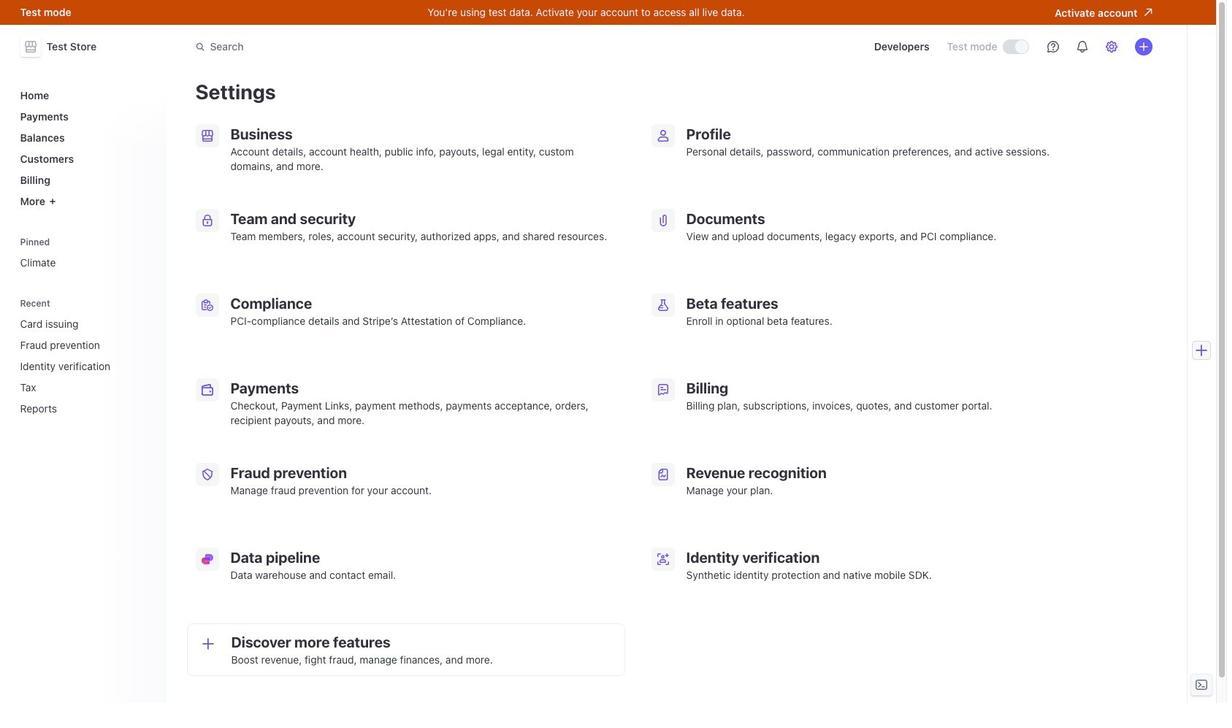 Task type: locate. For each thing, give the bounding box(es) containing it.
2 recent element from the top
[[14, 312, 157, 421]]

notifications image
[[1077, 41, 1089, 53]]

None search field
[[187, 33, 599, 60]]

Search text field
[[187, 33, 599, 60]]

recent element
[[14, 293, 157, 421], [14, 312, 157, 421]]



Task type: vqa. For each thing, say whether or not it's contained in the screenshot.
Upgrade
no



Task type: describe. For each thing, give the bounding box(es) containing it.
1 recent element from the top
[[14, 293, 157, 421]]

edit pins image
[[143, 238, 152, 247]]

Test mode checkbox
[[1004, 40, 1029, 53]]

clear history image
[[143, 299, 152, 308]]

help image
[[1048, 41, 1059, 53]]

pinned element
[[14, 232, 157, 275]]

core navigation links element
[[14, 83, 157, 213]]

settings image
[[1106, 41, 1118, 53]]



